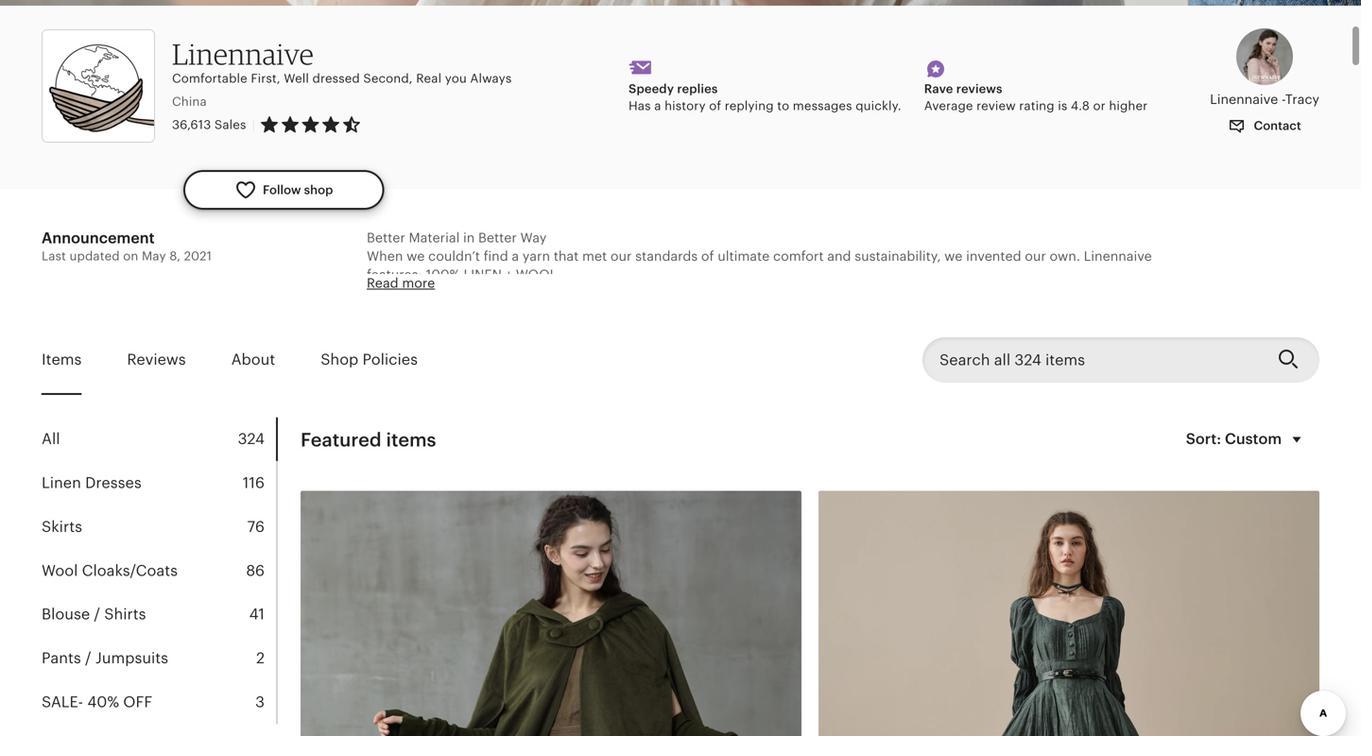 Task type: locate. For each thing, give the bounding box(es) containing it.
of left "ultimate"
[[702, 249, 714, 264]]

comfortable up china
[[172, 72, 248, 86]]

featured items
[[301, 429, 436, 451]]

1 our from the left
[[611, 249, 632, 264]]

1 horizontal spatial linennaive
[[1084, 249, 1152, 264]]

ultimate
[[718, 249, 770, 264]]

shop policies link
[[321, 338, 418, 382]]

comfortable left first
[[367, 360, 447, 375]]

0 vertical spatial a
[[655, 99, 661, 113]]

tab containing wool cloaks/coats
[[42, 549, 276, 593]]

shop
[[321, 351, 359, 368]]

1 vertical spatial of
[[702, 249, 714, 264]]

a right has
[[655, 99, 661, 113]]

our
[[611, 249, 632, 264], [1025, 249, 1047, 264]]

contact button
[[1214, 109, 1316, 144]]

3 tab from the top
[[42, 505, 276, 549]]

4 tab from the top
[[42, 549, 276, 593]]

linennaive -tracy
[[1210, 92, 1320, 107]]

/ left the shirts
[[94, 606, 100, 623]]

a inside the better material in better way when we couldn't find a yarn that met our standards of ultimate comfort and sustainability, we invented our own.  linennaive features: 100% linen + wool
[[512, 249, 519, 264]]

linennaive inside the better material in better way when we couldn't find a yarn that met our standards of ultimate comfort and sustainability, we invented our own.  linennaive features: 100% linen + wool
[[1084, 249, 1152, 264]]

better
[[367, 230, 405, 245], [478, 230, 517, 245]]

8,
[[169, 249, 181, 263]]

wool cloaks/coats
[[42, 562, 178, 579]]

36,613 sales |
[[172, 118, 255, 132]]

read more
[[367, 276, 435, 291]]

1 tab from the top
[[42, 418, 276, 461]]

0 horizontal spatial /
[[85, 650, 91, 667]]

dresses
[[85, 475, 142, 492]]

tab containing sale- 40% off
[[42, 681, 276, 725]]

better up when
[[367, 230, 405, 245]]

6 tab from the top
[[42, 637, 276, 681]]

shirts
[[104, 606, 146, 623]]

shop policies
[[321, 351, 418, 368]]

2 horizontal spatial linennaive
[[1210, 92, 1279, 107]]

1 we from the left
[[407, 249, 425, 264]]

tab containing linen dresses
[[42, 461, 276, 505]]

shop
[[304, 183, 333, 197]]

/
[[94, 606, 100, 623], [85, 650, 91, 667]]

in
[[463, 230, 475, 245]]

1 horizontal spatial our
[[1025, 249, 1047, 264]]

0 vertical spatial /
[[94, 606, 100, 623]]

tab
[[42, 418, 276, 461], [42, 461, 276, 505], [42, 505, 276, 549], [42, 549, 276, 593], [42, 593, 276, 637], [42, 637, 276, 681], [42, 681, 276, 725]]

1 horizontal spatial a
[[655, 99, 661, 113]]

1 vertical spatial linennaive
[[1210, 92, 1279, 107]]

1 vertical spatial a
[[512, 249, 519, 264]]

1 horizontal spatial better
[[478, 230, 517, 245]]

policies
[[363, 351, 418, 368]]

blouse / shirts
[[42, 606, 146, 623]]

2 we from the left
[[945, 249, 963, 264]]

2 tab from the top
[[42, 461, 276, 505]]

you
[[445, 72, 467, 86]]

sort: custom
[[1186, 430, 1282, 448]]

7 tab from the top
[[42, 681, 276, 725]]

1 horizontal spatial we
[[945, 249, 963, 264]]

corset linen dress in teal, regency dress, medieval linen dress, maxi linen dress,  fit and flared dress | linennaive image
[[819, 491, 1320, 737]]

sale- 40% off
[[42, 694, 153, 711]]

1 horizontal spatial /
[[94, 606, 100, 623]]

wool hooded coat cloak, maxi hooded wool coat cloak, 100% wool,  hooded cape, wool hooded cloak in green,black, grey linennaive cloak, image
[[301, 491, 802, 737]]

0 horizontal spatial linennaive
[[172, 36, 314, 71]]

0 vertical spatial comfortable
[[172, 72, 248, 86]]

first
[[450, 360, 477, 375]]

items link
[[42, 338, 82, 382]]

sales
[[215, 118, 246, 132]]

follow
[[263, 183, 301, 197]]

/ for pants
[[85, 650, 91, 667]]

couldn't
[[428, 249, 480, 264]]

replies
[[677, 82, 718, 96]]

linennaive right own.
[[1084, 249, 1152, 264]]

off
[[123, 694, 153, 711]]

linennaive up first,
[[172, 36, 314, 71]]

1 better from the left
[[367, 230, 405, 245]]

0 horizontal spatial a
[[512, 249, 519, 264]]

items
[[386, 429, 436, 451]]

rating
[[1020, 99, 1055, 113]]

linennaive up the contact button
[[1210, 92, 1279, 107]]

well
[[284, 72, 309, 86]]

a right find
[[512, 249, 519, 264]]

reviews
[[957, 82, 1003, 96]]

0 horizontal spatial we
[[407, 249, 425, 264]]

of inside speedy replies has a history of replying to messages quickly.
[[709, 99, 722, 113]]

and
[[828, 249, 851, 264]]

324
[[238, 431, 265, 448]]

about link
[[231, 338, 275, 382]]

1 vertical spatial /
[[85, 650, 91, 667]]

0 vertical spatial of
[[709, 99, 722, 113]]

2
[[256, 650, 265, 667]]

we
[[407, 249, 425, 264], [945, 249, 963, 264]]

we down material
[[407, 249, 425, 264]]

more
[[402, 276, 435, 291]]

|
[[252, 118, 255, 132]]

linennaive inside linennaive comfortable first, well dressed second, real you always
[[172, 36, 314, 71]]

average
[[925, 99, 974, 113]]

comfortable inside linennaive comfortable first, well dressed second, real you always
[[172, 72, 248, 86]]

5 tab from the top
[[42, 593, 276, 637]]

linennaive -tracy image
[[1237, 29, 1294, 85]]

real
[[416, 72, 442, 86]]

skirts
[[42, 519, 82, 536]]

+
[[505, 267, 513, 282]]

1 vertical spatial comfortable
[[367, 360, 447, 375]]

linennaive -tracy link
[[1210, 29, 1320, 109]]

sale-
[[42, 694, 83, 711]]

better up find
[[478, 230, 517, 245]]

announcement last updated on may 8, 2021
[[42, 230, 212, 263]]

2 vertical spatial linennaive
[[1084, 249, 1152, 264]]

/ right pants
[[85, 650, 91, 667]]

we left invented
[[945, 249, 963, 264]]

our left own.
[[1025, 249, 1047, 264]]

jumpsuits
[[95, 650, 168, 667]]

0 horizontal spatial our
[[611, 249, 632, 264]]

yarn
[[523, 249, 550, 264]]

0 horizontal spatial better
[[367, 230, 405, 245]]

0 vertical spatial linennaive
[[172, 36, 314, 71]]

of
[[709, 99, 722, 113], [702, 249, 714, 264]]

our right met
[[611, 249, 632, 264]]

pants / jumpsuits
[[42, 650, 168, 667]]

0 horizontal spatial comfortable
[[172, 72, 248, 86]]

of down "replies"
[[709, 99, 722, 113]]

find
[[484, 249, 508, 264]]

/ for blouse
[[94, 606, 100, 623]]

reviews link
[[127, 338, 186, 382]]

comfortable
[[172, 72, 248, 86], [367, 360, 447, 375]]

standards
[[636, 249, 698, 264]]

cloaks/coats
[[82, 562, 178, 579]]

contact
[[1251, 119, 1302, 133]]

follow shop button
[[183, 170, 384, 210]]

own.
[[1050, 249, 1081, 264]]

100%
[[426, 267, 460, 282]]



Task type: vqa. For each thing, say whether or not it's contained in the screenshot.


Task type: describe. For each thing, give the bounding box(es) containing it.
featured
[[301, 429, 382, 451]]

linen
[[42, 475, 81, 492]]

41
[[249, 606, 265, 623]]

material
[[409, 230, 460, 245]]

40%
[[87, 694, 119, 711]]

invented
[[966, 249, 1022, 264]]

quickly.
[[856, 99, 902, 113]]

2 better from the left
[[478, 230, 517, 245]]

linen dresses
[[42, 475, 142, 492]]

wool
[[516, 267, 557, 282]]

to
[[777, 99, 790, 113]]

may
[[142, 249, 166, 263]]

36,613
[[172, 118, 211, 132]]

sort: custom button
[[1175, 418, 1320, 463]]

2021
[[184, 249, 212, 263]]

sustainability,
[[855, 249, 941, 264]]

3
[[255, 694, 265, 711]]

all
[[42, 431, 60, 448]]

1 horizontal spatial comfortable
[[367, 360, 447, 375]]

rave reviews average review rating is 4.8 or higher
[[925, 82, 1148, 113]]

higher
[[1109, 99, 1148, 113]]

read more link
[[367, 276, 435, 291]]

speedy replies has a history of replying to messages quickly.
[[629, 82, 902, 113]]

messages
[[793, 99, 853, 113]]

rave
[[925, 82, 954, 96]]

is
[[1058, 99, 1068, 113]]

comfortable first
[[367, 360, 477, 375]]

replying
[[725, 99, 774, 113]]

86
[[246, 562, 265, 579]]

linennaive for linennaive comfortable first, well dressed second, real you always
[[172, 36, 314, 71]]

tab containing pants / jumpsuits
[[42, 637, 276, 681]]

76
[[247, 519, 265, 536]]

2 our from the left
[[1025, 249, 1047, 264]]

linennaive comfortable first, well dressed second, real you always
[[172, 36, 512, 86]]

about
[[231, 351, 275, 368]]

second,
[[363, 72, 413, 86]]

reviews
[[127, 351, 186, 368]]

tracy
[[1286, 92, 1320, 107]]

has
[[629, 99, 651, 113]]

china
[[172, 94, 207, 109]]

when
[[367, 249, 403, 264]]

Search all 324 items text field
[[923, 337, 1263, 383]]

custom
[[1225, 430, 1282, 448]]

-
[[1282, 92, 1286, 107]]

history
[[665, 99, 706, 113]]

way
[[521, 230, 547, 245]]

met
[[582, 249, 607, 264]]

announcement
[[42, 230, 155, 247]]

of inside the better material in better way when we couldn't find a yarn that met our standards of ultimate comfort and sustainability, we invented our own.  linennaive features: 100% linen + wool
[[702, 249, 714, 264]]

that
[[554, 249, 579, 264]]

linennaive for linennaive -tracy
[[1210, 92, 1279, 107]]

speedy
[[629, 82, 674, 96]]

follow shop
[[263, 183, 333, 197]]

better material in better way when we couldn't find a yarn that met our standards of ultimate comfort and sustainability, we invented our own.  linennaive features: 100% linen + wool
[[367, 230, 1152, 282]]

sort:
[[1186, 430, 1222, 448]]

items
[[42, 351, 82, 368]]

last
[[42, 249, 66, 263]]

a inside speedy replies has a history of replying to messages quickly.
[[655, 99, 661, 113]]

pants
[[42, 650, 81, 667]]

comfort
[[773, 249, 824, 264]]

blouse
[[42, 606, 90, 623]]

always
[[470, 72, 512, 86]]

tab containing blouse / shirts
[[42, 593, 276, 637]]

read
[[367, 276, 399, 291]]

first,
[[251, 72, 281, 86]]

tab containing all
[[42, 418, 276, 461]]

updated
[[70, 249, 120, 263]]

linen
[[464, 267, 502, 282]]

dressed
[[313, 72, 360, 86]]

sections tab list
[[42, 418, 278, 725]]

tab containing skirts
[[42, 505, 276, 549]]

116
[[243, 475, 265, 492]]

features:
[[367, 267, 422, 282]]

or
[[1094, 99, 1106, 113]]



